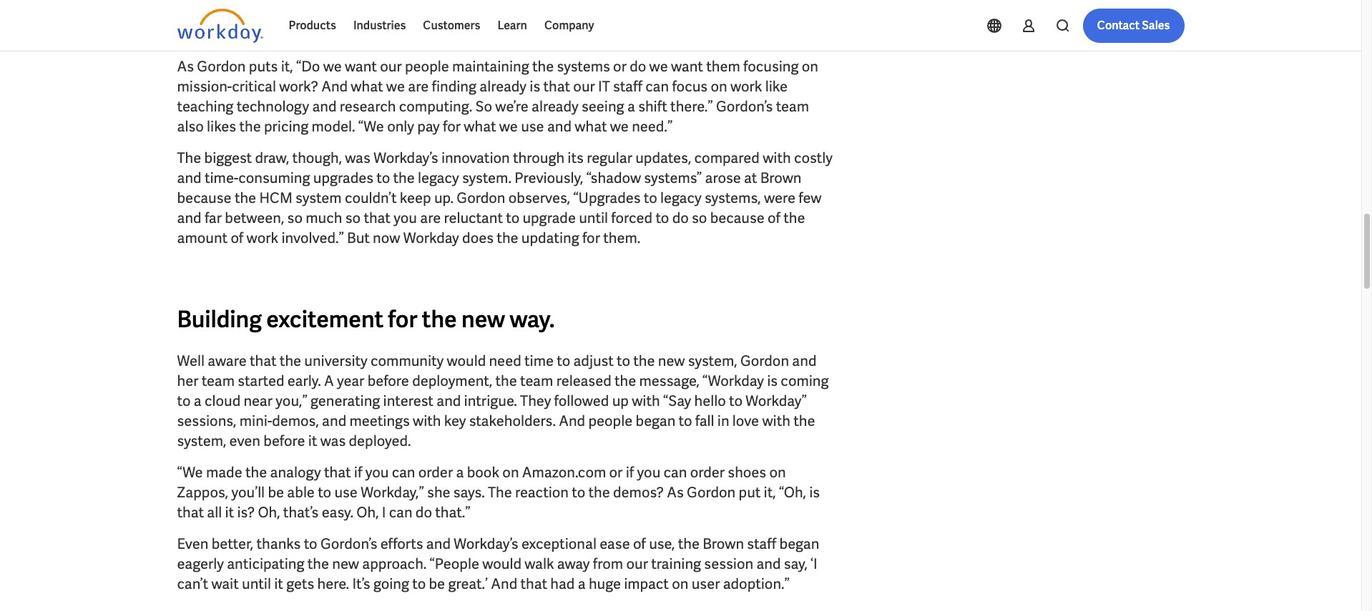 Task type: vqa. For each thing, say whether or not it's contained in the screenshot.
the top Experience
no



Task type: locate. For each thing, give the bounding box(es) containing it.
maintaining
[[452, 57, 529, 76]]

brown inside the biggest draw, though, was workday's innovation through its regular updates, compared with costly and time-consuming upgrades to the legacy system. previously, "shadow systems" arose at brown because the hcm system couldn't keep up. gordon observes, "upgrades to legacy systems, were few and far between, so much so that you are reluctant to upgrade until forced to do so because of the amount of work involved." but now workday does the updating for them.
[[760, 169, 802, 187]]

and inside even better, thanks to gordon's efforts and workday's exceptional ease of use, the brown staff began eagerly anticipating the new approach. "people would walk away from our training session and say, 'i can't wait until it gets here. it's going to be great.' and that had a huge impact on user adoption."
[[491, 575, 517, 594]]

with
[[324, 6, 353, 24], [763, 149, 791, 167], [632, 392, 660, 411], [413, 412, 441, 431], [762, 412, 791, 431]]

here.
[[317, 575, 349, 594]]

1 horizontal spatial cloud
[[356, 6, 392, 24]]

says. down book
[[453, 484, 485, 502]]

with down thought
[[324, 6, 353, 24]]

0 vertical spatial gordon's
[[716, 97, 773, 116]]

meetings
[[350, 412, 410, 431]]

0 horizontal spatial brown
[[703, 535, 744, 554]]

for right pay
[[443, 117, 461, 136]]

0 vertical spatial says.
[[230, 6, 262, 24]]

for left "them."
[[582, 229, 600, 248]]

1 vertical spatial use
[[334, 484, 358, 502]]

1 vertical spatial new
[[658, 352, 685, 371]]

1 horizontal spatial began
[[780, 535, 819, 554]]

2 horizontal spatial so
[[692, 209, 707, 228]]

people inside well aware that the university community would need time to adjust to the new system, gordon and her team started early. a year before deployment, the team released the message, "workday is coming to a cloud near you," generating interest and intrigue. they followed up with "say hello to workday" sessions, mini-demos, and meetings with key stakeholders. and people began to fall in love with the system, even before it was deployed.
[[588, 412, 633, 431]]

2 vertical spatial it
[[274, 575, 283, 594]]

0 horizontal spatial "we
[[177, 464, 203, 482]]

near
[[244, 392, 273, 411]]

0 horizontal spatial want
[[345, 57, 377, 76]]

be
[[367, 26, 383, 44], [268, 484, 284, 502], [429, 575, 445, 594]]

system,
[[688, 352, 737, 371], [177, 432, 226, 451]]

for inside as gordon puts it, "do we want our people maintaining the systems or do we want them focusing on mission-critical work? and what we are finding already is that our it staff can focus on work like teaching technology and research computing. so we're already seeing a shift there." gordon's team also likes the pricing model. "we only pay for what we use and what we need."
[[443, 117, 461, 136]]

already
[[480, 77, 527, 96], [532, 97, 579, 116]]

would inside well aware that the university community would need time to adjust to the new system, gordon and her team started early. a year before deployment, the team released the message, "workday is coming to a cloud near you," generating interest and intrigue. they followed up with "say hello to workday" sessions, mini-demos, and meetings with key stakeholders. and people began to fall in love with the system, even before it was deployed.
[[447, 352, 486, 371]]

2 horizontal spatial staff
[[747, 535, 777, 554]]

1 vertical spatial do
[[672, 209, 689, 228]]

1 vertical spatial be
[[268, 484, 284, 502]]

oh, left i
[[357, 504, 379, 522]]

because up the far
[[177, 189, 232, 207]]

so
[[287, 209, 303, 228], [345, 209, 361, 228], [692, 209, 707, 228]]

2 horizontal spatial as
[[667, 484, 684, 502]]

biggest
[[204, 149, 252, 167]]

2 vertical spatial is
[[809, 484, 820, 502]]

be down thought
[[367, 26, 383, 44]]

our inside even better, thanks to gordon's efforts and workday's exceptional ease of use, the brown staff began eagerly anticipating the new approach. "people would walk away from our training session and say, 'i can't wait until it gets here. it's going to be great.' and that had a huge impact on user adoption."
[[626, 555, 648, 574]]

0 horizontal spatial gordon's
[[321, 535, 377, 554]]

from
[[593, 555, 623, 574]]

2 horizontal spatial be
[[429, 575, 445, 594]]

1 vertical spatial it
[[225, 504, 234, 522]]

can inside "and we really liked the thought of not having an on-premise system which put, we felt, the burden on us," she says. "instead, with cloud solutions, there's no data center or it infrastructure to maintain or update." as a result, staff can be reassigned to more strategic work.
[[341, 26, 364, 44]]

cloud down thought
[[356, 6, 392, 24]]

'i
[[811, 555, 818, 574]]

new
[[461, 305, 505, 335], [658, 352, 685, 371], [332, 555, 359, 574]]

already up we're
[[480, 77, 527, 96]]

legacy
[[418, 169, 459, 187], [660, 189, 702, 207]]

that down systems
[[543, 77, 570, 96]]

even
[[229, 432, 260, 451]]

0 vertical spatial people
[[405, 57, 449, 76]]

1 vertical spatial would
[[482, 555, 522, 574]]

2 vertical spatial be
[[429, 575, 445, 594]]

it, right put
[[764, 484, 776, 502]]

1 vertical spatial people
[[588, 412, 633, 431]]

that inside the biggest draw, though, was workday's innovation through its regular updates, compared with costly and time-consuming upgrades to the legacy system. previously, "shadow systems" arose at brown because the hcm system couldn't keep up. gordon observes, "upgrades to legacy systems, were few and far between, so much so that you are reluctant to upgrade until forced to do so because of the amount of work involved." but now workday does the updating for them.
[[364, 209, 391, 228]]

1 horizontal spatial already
[[532, 97, 579, 116]]

was inside well aware that the university community would need time to adjust to the new system, gordon and her team started early. a year before deployment, the team released the message, "workday is coming to a cloud near you," generating interest and intrigue. they followed up with "say hello to workday" sessions, mini-demos, and meetings with key stakeholders. and people began to fall in love with the system, even before it was deployed.
[[320, 432, 346, 451]]

new inside well aware that the university community would need time to adjust to the new system, gordon and her team started early. a year before deployment, the team released the message, "workday is coming to a cloud near you," generating interest and intrigue. they followed up with "say hello to workday" sessions, mini-demos, and meetings with key stakeholders. and people began to fall in love with the system, even before it was deployed.
[[658, 352, 685, 371]]

2 vertical spatial and
[[491, 575, 517, 594]]

1 oh, from the left
[[258, 504, 280, 522]]

do inside as gordon puts it, "do we want our people maintaining the systems or do we want them focusing on mission-critical work? and what we are finding already is that our it staff can focus on work like teaching technology and research computing. so we're already seeing a shift there." gordon's team also likes the pricing model. "we only pay for what we use and what we need."
[[630, 57, 646, 76]]

of inside even better, thanks to gordon's efforts and workday's exceptional ease of use, the brown staff began eagerly anticipating the new approach. "people would walk away from our training session and say, 'i can't wait until it gets here. it's going to be great.' and that had a huge impact on user adoption."
[[633, 535, 646, 554]]

company button
[[536, 9, 603, 43]]

a
[[254, 26, 262, 44], [627, 97, 635, 116], [194, 392, 202, 411], [456, 464, 464, 482], [578, 575, 586, 594]]

2 vertical spatial new
[[332, 555, 359, 574]]

"upgrades
[[573, 189, 641, 207]]

0 horizontal spatial she
[[204, 6, 227, 24]]

0 horizontal spatial system
[[296, 189, 342, 207]]

0 horizontal spatial be
[[268, 484, 284, 502]]

it, inside "we made the analogy that if you can order a book on amazon.com or if you can order shoes on zappos, you'll be able to use workday," she says. the reaction to the demos? as gordon put it, "oh, is that all it is? oh, that's easy. oh, i can do that."
[[764, 484, 776, 502]]

involved."
[[282, 229, 344, 248]]

1 order from the left
[[418, 464, 453, 482]]

began inside even better, thanks to gordon's efforts and workday's exceptional ease of use, the brown staff began eagerly anticipating the new approach. "people would walk away from our training session and say, 'i can't wait until it gets here. it's going to be great.' and that had a huge impact on user adoption."
[[780, 535, 819, 554]]

would up 'deployment,'
[[447, 352, 486, 371]]

"we down research
[[358, 117, 384, 136]]

computing.
[[399, 97, 472, 116]]

and up ""people"
[[426, 535, 451, 554]]

systems
[[557, 57, 610, 76]]

up.
[[434, 189, 454, 207]]

1 horizontal spatial is
[[767, 372, 778, 391]]

1 horizontal spatial so
[[345, 209, 361, 228]]

gordon's inside as gordon puts it, "do we want our people maintaining the systems or do we want them focusing on mission-critical work? and what we are finding already is that our it staff can focus on work like teaching technology and research computing. so we're already seeing a shift there." gordon's team also likes the pricing model. "we only pay for what we use and what we need."
[[716, 97, 773, 116]]

the up between,
[[235, 189, 256, 207]]

to down observes,
[[506, 209, 520, 228]]

staff up "do
[[308, 26, 337, 44]]

1 horizontal spatial legacy
[[660, 189, 702, 207]]

it down which
[[620, 6, 632, 24]]

1 vertical spatial it
[[598, 77, 610, 96]]

a left result,
[[254, 26, 262, 44]]

1 vertical spatial and
[[559, 412, 585, 431]]

system up center
[[566, 0, 612, 4]]

0 vertical spatial it,
[[281, 57, 293, 76]]

1 horizontal spatial "we
[[358, 117, 384, 136]]

the up products
[[304, 0, 326, 4]]

"say
[[663, 392, 691, 411]]

early.
[[287, 372, 321, 391]]

was up upgrades
[[345, 149, 371, 167]]

started
[[238, 372, 284, 391]]

0 vertical spatial new
[[461, 305, 505, 335]]

it inside even better, thanks to gordon's efforts and workday's exceptional ease of use, the brown staff began eagerly anticipating the new approach. "people would walk away from our training session and say, 'i can't wait until it gets here. it's going to be great.' and that had a huge impact on user adoption."
[[274, 575, 283, 594]]

2 if from the left
[[626, 464, 634, 482]]

it's
[[352, 575, 370, 594]]

0 vertical spatial our
[[380, 57, 402, 76]]

new up here. at left
[[332, 555, 359, 574]]

until inside the biggest draw, though, was workday's innovation through its regular updates, compared with costly and time-consuming upgrades to the legacy system. previously, "shadow systems" arose at brown because the hcm system couldn't keep up. gordon observes, "upgrades to legacy systems, were few and far between, so much so that you are reluctant to upgrade until forced to do so because of the amount of work involved." but now workday does the updating for them.
[[579, 209, 608, 228]]

1 horizontal spatial oh,
[[357, 504, 379, 522]]

team down 'aware' on the bottom of the page
[[202, 372, 235, 391]]

would left the walk
[[482, 555, 522, 574]]

workday's inside the biggest draw, though, was workday's innovation through its regular updates, compared with costly and time-consuming upgrades to the legacy system. previously, "shadow systems" arose at brown because the hcm system couldn't keep up. gordon observes, "upgrades to legacy systems, were few and far between, so much so that you are reluctant to upgrade until forced to do so because of the amount of work involved." but now workday does the updating for them.
[[374, 149, 438, 167]]

on down training
[[672, 575, 689, 594]]

gordon inside as gordon puts it, "do we want our people maintaining the systems or do we want them focusing on mission-critical work? and what we are finding already is that our it staff can focus on work like teaching technology and research computing. so we're already seeing a shift there." gordon's team also likes the pricing model. "we only pay for what we use and what we need."
[[197, 57, 246, 76]]

couldn't
[[345, 189, 397, 207]]

premise
[[511, 0, 563, 4]]

approach.
[[362, 555, 427, 574]]

"workday
[[703, 372, 764, 391]]

use inside as gordon puts it, "do we want our people maintaining the systems or do we want them focusing on mission-critical work? and what we are finding already is that our it staff can focus on work like teaching technology and research computing. so we're already seeing a shift there." gordon's team also likes the pricing model. "we only pay for what we use and what we need."
[[521, 117, 544, 136]]

you down keep
[[394, 209, 417, 228]]

1 horizontal spatial for
[[443, 117, 461, 136]]

order up that."
[[418, 464, 453, 482]]

0 horizontal spatial team
[[202, 372, 235, 391]]

do
[[630, 57, 646, 76], [672, 209, 689, 228], [416, 504, 432, 522]]

new inside even better, thanks to gordon's efforts and workday's exceptional ease of use, the brown staff began eagerly anticipating the new approach. "people would walk away from our training session and say, 'i can't wait until it gets here. it's going to be great.' and that had a huge impact on user adoption."
[[332, 555, 359, 574]]

0 vertical spatial she
[[204, 6, 227, 24]]

0 vertical spatial brown
[[760, 169, 802, 187]]

it,
[[281, 57, 293, 76], [764, 484, 776, 502]]

0 vertical spatial legacy
[[418, 169, 459, 187]]

1 vertical spatial she
[[427, 484, 450, 502]]

system inside the biggest draw, though, was workday's innovation through its regular updates, compared with costly and time-consuming upgrades to the legacy system. previously, "shadow systems" arose at brown because the hcm system couldn't keep up. gordon observes, "upgrades to legacy systems, were few and far between, so much so that you are reluctant to upgrade until forced to do so because of the amount of work involved." but now workday does the updating for them.
[[296, 189, 342, 207]]

says. inside "we made the analogy that if you can order a book on amazon.com or if you can order shoes on zappos, you'll be able to use workday," she says. the reaction to the demos? as gordon put it, "oh, is that all it is? oh, that's easy. oh, i can do that."
[[453, 484, 485, 502]]

use inside "we made the analogy that if you can order a book on amazon.com or if you can order shoes on zappos, you'll be able to use workday," she says. the reaction to the demos? as gordon put it, "oh, is that all it is? oh, that's easy. oh, i can do that."
[[334, 484, 358, 502]]

even
[[177, 535, 208, 554]]

0 vertical spatial began
[[636, 412, 676, 431]]

1 vertical spatial for
[[582, 229, 600, 248]]

analogy
[[270, 464, 321, 482]]

system, up "workday
[[688, 352, 737, 371]]

1 horizontal spatial people
[[588, 412, 633, 431]]

is up workday"
[[767, 372, 778, 391]]

gets
[[286, 575, 314, 594]]

system inside "and we really liked the thought of not having an on-premise system which put, we felt, the burden on us," she says. "instead, with cloud solutions, there's no data center or it infrastructure to maintain or update." as a result, staff can be reassigned to more strategic work.
[[566, 0, 612, 4]]

2 horizontal spatial do
[[672, 209, 689, 228]]

be left the able
[[268, 484, 284, 502]]

brown
[[760, 169, 802, 187], [703, 535, 744, 554]]

the biggest draw, though, was workday's innovation through its regular updates, compared with costly and time-consuming upgrades to the legacy system. previously, "shadow systems" arose at brown because the hcm system couldn't keep up. gordon observes, "upgrades to legacy systems, were few and far between, so much so that you are reluctant to upgrade until forced to do so because of the amount of work involved." but now workday does the updating for them.
[[177, 149, 833, 248]]

1 horizontal spatial as
[[234, 26, 251, 44]]

model.
[[312, 117, 355, 136]]

and right great.'
[[491, 575, 517, 594]]

says. down really
[[230, 6, 262, 24]]

if up demos?
[[626, 464, 634, 482]]

we
[[211, 0, 230, 4], [685, 0, 704, 4], [323, 57, 342, 76], [649, 57, 668, 76], [386, 77, 405, 96], [499, 117, 518, 136], [610, 117, 629, 136]]

0 vertical spatial staff
[[308, 26, 337, 44]]

be inside "and we really liked the thought of not having an on-premise system which put, we felt, the burden on us," she says. "instead, with cloud solutions, there's no data center or it infrastructure to maintain or update." as a result, staff can be reassigned to more strategic work.
[[367, 26, 383, 44]]

0 horizontal spatial the
[[177, 149, 201, 167]]

system, down sessions, at bottom left
[[177, 432, 226, 451]]

you up workday,"
[[365, 464, 389, 482]]

a right had
[[578, 575, 586, 594]]

"we inside "we made the analogy that if you can order a book on amazon.com or if you can order shoes on zappos, you'll be able to use workday," she says. the reaction to the demos? as gordon put it, "oh, is that all it is? oh, that's easy. oh, i can do that."
[[177, 464, 203, 482]]

0 horizontal spatial use
[[334, 484, 358, 502]]

for inside the biggest draw, though, was workday's innovation through its regular updates, compared with costly and time-consuming upgrades to the legacy system. previously, "shadow systems" arose at brown because the hcm system couldn't keep up. gordon observes, "upgrades to legacy systems, were few and far between, so much so that you are reluctant to upgrade until forced to do so because of the amount of work involved." but now workday does the updating for them.
[[582, 229, 600, 248]]

staff up the seeing
[[613, 77, 643, 96]]

of left not
[[384, 0, 396, 4]]

1 horizontal spatial what
[[464, 117, 496, 136]]

not
[[400, 0, 421, 4]]

team up the they
[[520, 372, 553, 391]]

community
[[371, 352, 444, 371]]

brown up "were"
[[760, 169, 802, 187]]

team
[[776, 97, 809, 116], [202, 372, 235, 391], [520, 372, 553, 391]]

1 horizontal spatial and
[[491, 575, 517, 594]]

use down we're
[[521, 117, 544, 136]]

"we
[[358, 117, 384, 136], [177, 464, 203, 482]]

0 horizontal spatial so
[[287, 209, 303, 228]]

0 horizontal spatial is
[[530, 77, 540, 96]]

can inside as gordon puts it, "do we want our people maintaining the systems or do we want them focusing on mission-critical work? and what we are finding already is that our it staff can focus on work like teaching technology and research computing. so we're already seeing a shift there." gordon's team also likes the pricing model. "we only pay for what we use and what we need."
[[646, 77, 669, 96]]

there."
[[670, 97, 713, 116]]

workday's down only
[[374, 149, 438, 167]]

a up sessions, at bottom left
[[194, 392, 202, 411]]

as right demos?
[[667, 484, 684, 502]]

until down the "upgrades
[[579, 209, 608, 228]]

1 horizontal spatial workday's
[[454, 535, 519, 554]]

1 vertical spatial system,
[[177, 432, 226, 451]]

2 vertical spatial for
[[388, 305, 417, 335]]

they
[[520, 392, 551, 411]]

efforts
[[380, 535, 423, 554]]

the right likes
[[239, 117, 261, 136]]

and up the "adoption.""
[[757, 555, 781, 574]]

team down like
[[776, 97, 809, 116]]

2 vertical spatial staff
[[747, 535, 777, 554]]

is right "oh,
[[809, 484, 820, 502]]

it inside "we made the analogy that if you can order a book on amazon.com or if you can order shoes on zappos, you'll be able to use workday," she says. the reaction to the demos? as gordon put it, "oh, is that all it is? oh, that's easy. oh, i can do that."
[[225, 504, 234, 522]]

want up focus
[[671, 57, 703, 76]]

2 horizontal spatial what
[[575, 117, 607, 136]]

that inside even better, thanks to gordon's efforts and workday's exceptional ease of use, the brown staff began eagerly anticipating the new approach. "people would walk away from our training session and say, 'i can't wait until it gets here. it's going to be great.' and that had a huge impact on user adoption."
[[521, 575, 547, 594]]

exceptional
[[522, 535, 597, 554]]

it up the seeing
[[598, 77, 610, 96]]

1 vertical spatial began
[[780, 535, 819, 554]]

up
[[612, 392, 629, 411]]

1 horizontal spatial if
[[626, 464, 634, 482]]

1 vertical spatial "we
[[177, 464, 203, 482]]

puts
[[249, 57, 278, 76]]

the up message,
[[633, 352, 655, 371]]

with inside the biggest draw, though, was workday's innovation through its regular updates, compared with costly and time-consuming upgrades to the legacy system. previously, "shadow systems" arose at brown because the hcm system couldn't keep up. gordon observes, "upgrades to legacy systems, were few and far between, so much so that you are reluctant to upgrade until forced to do so because of the amount of work involved." but now workday does the updating for them.
[[763, 149, 791, 167]]

of down between,
[[231, 229, 244, 248]]

was inside the biggest draw, though, was workday's innovation through its regular updates, compared with costly and time-consuming upgrades to the legacy system. previously, "shadow systems" arose at brown because the hcm system couldn't keep up. gordon observes, "upgrades to legacy systems, were few and far between, so much so that you are reluctant to upgrade until forced to do so because of the amount of work involved." but now workday does the updating for them.
[[345, 149, 371, 167]]

do left that."
[[416, 504, 432, 522]]

the
[[177, 149, 201, 167], [488, 484, 512, 502]]

1 horizontal spatial until
[[579, 209, 608, 228]]

system up much
[[296, 189, 342, 207]]

it down demos,
[[308, 432, 317, 451]]

0 horizontal spatial do
[[416, 504, 432, 522]]

1 want from the left
[[345, 57, 377, 76]]

a inside as gordon puts it, "do we want our people maintaining the systems or do we want them focusing on mission-critical work? and what we are finding already is that our it staff can focus on work like teaching technology and research computing. so we're already seeing a shift there." gordon's team also likes the pricing model. "we only pay for what we use and what we need."
[[627, 97, 635, 116]]

"instead,
[[265, 6, 321, 24]]

between,
[[225, 209, 284, 228]]

0 vertical spatial workday's
[[374, 149, 438, 167]]

2 order from the left
[[690, 464, 725, 482]]

adoption."
[[723, 575, 790, 594]]

0 vertical spatial as
[[234, 26, 251, 44]]

that's
[[283, 504, 319, 522]]

does
[[462, 229, 494, 248]]

1 vertical spatial the
[[488, 484, 512, 502]]

0 vertical spatial do
[[630, 57, 646, 76]]

solutions,
[[395, 6, 458, 24]]

already right we're
[[532, 97, 579, 116]]

0 vertical spatial is
[[530, 77, 540, 96]]

1 vertical spatial says.
[[453, 484, 485, 502]]

that."
[[435, 504, 471, 522]]

0 horizontal spatial order
[[418, 464, 453, 482]]

focus
[[672, 77, 708, 96]]

as inside as gordon puts it, "do we want our people maintaining the systems or do we want them focusing on mission-critical work? and what we are finding already is that our it staff can focus on work like teaching technology and research computing. so we're already seeing a shift there." gordon's team also likes the pricing model. "we only pay for what we use and what we need."
[[177, 57, 194, 76]]

would inside even better, thanks to gordon's efforts and workday's exceptional ease of use, the brown staff began eagerly anticipating the new approach. "people would walk away from our training session and say, 'i can't wait until it gets here. it's going to be great.' and that had a huge impact on user adoption."
[[482, 555, 522, 574]]

well aware that the university community would need time to adjust to the new system, gordon and her team started early. a year before deployment, the team released the message, "workday is coming to a cloud near you," generating interest and intrigue. they followed up with "say hello to workday" sessions, mini-demos, and meetings with key stakeholders. and people began to fall in love with the system, even before it was deployed.
[[177, 352, 829, 451]]

team inside as gordon puts it, "do we want our people maintaining the systems or do we want them focusing on mission-critical work? and what we are finding already is that our it staff can focus on work like teaching technology and research computing. so we're already seeing a shift there." gordon's team also likes the pricing model. "we only pay for what we use and what we need."
[[776, 97, 809, 116]]

session
[[704, 555, 754, 574]]

1 horizontal spatial before
[[368, 372, 409, 391]]

0 horizontal spatial workday's
[[374, 149, 438, 167]]

1 horizontal spatial want
[[671, 57, 703, 76]]

with left costly
[[763, 149, 791, 167]]

and inside well aware that the university community would need time to adjust to the new system, gordon and her team started early. a year before deployment, the team released the message, "workday is coming to a cloud near you," generating interest and intrigue. they followed up with "say hello to workday" sessions, mini-demos, and meetings with key stakeholders. and people began to fall in love with the system, even before it was deployed.
[[559, 412, 585, 431]]

it left the gets
[[274, 575, 283, 594]]

workday's up ""people"
[[454, 535, 519, 554]]

innovation
[[441, 149, 510, 167]]

be inside "we made the analogy that if you can order a book on amazon.com or if you can order shoes on zappos, you'll be able to use workday," she says. the reaction to the demos? as gordon put it, "oh, is that all it is? oh, that's easy. oh, i can do that."
[[268, 484, 284, 502]]

people down the reassigned
[[405, 57, 449, 76]]

was
[[345, 149, 371, 167], [320, 432, 346, 451]]

1 horizontal spatial order
[[690, 464, 725, 482]]

mini-
[[240, 412, 272, 431]]

that up started
[[250, 352, 277, 371]]

"we inside as gordon puts it, "do we want our people maintaining the systems or do we want them focusing on mission-critical work? and what we are finding already is that our it staff can focus on work like teaching technology and research computing. so we're already seeing a shift there." gordon's team also likes the pricing model. "we only pay for what we use and what we need."
[[358, 117, 384, 136]]

go to the homepage image
[[177, 9, 263, 43]]

it
[[308, 432, 317, 451], [225, 504, 234, 522], [274, 575, 283, 594]]

and right work?
[[321, 77, 348, 96]]

0 vertical spatial work
[[730, 77, 762, 96]]

cloud inside well aware that the university community would need time to adjust to the new system, gordon and her team started early. a year before deployment, the team released the message, "workday is coming to a cloud near you," generating interest and intrigue. they followed up with "say hello to workday" sessions, mini-demos, and meetings with key stakeholders. and people began to fall in love with the system, even before it was deployed.
[[205, 392, 241, 411]]

0 horizontal spatial it,
[[281, 57, 293, 76]]

0 vertical spatial because
[[177, 189, 232, 207]]

were
[[764, 189, 796, 207]]

of
[[384, 0, 396, 4], [768, 209, 781, 228], [231, 229, 244, 248], [633, 535, 646, 554]]

demos?
[[613, 484, 664, 502]]

to up forced
[[644, 189, 657, 207]]

2 horizontal spatial our
[[626, 555, 648, 574]]

can
[[341, 26, 364, 44], [646, 77, 669, 96], [392, 464, 415, 482], [664, 464, 687, 482], [389, 504, 413, 522]]

and inside as gordon puts it, "do we want our people maintaining the systems or do we want them focusing on mission-critical work? and what we are finding already is that our it staff can focus on work like teaching technology and research computing. so we're already seeing a shift there." gordon's team also likes the pricing model. "we only pay for what we use and what we need."
[[321, 77, 348, 96]]

gordon's down like
[[716, 97, 773, 116]]

2 horizontal spatial new
[[658, 352, 685, 371]]

began up say,
[[780, 535, 819, 554]]

so up the but
[[345, 209, 361, 228]]

to right thanks
[[304, 535, 317, 554]]

brown up session
[[703, 535, 744, 554]]

the up keep
[[393, 169, 415, 187]]

new up need
[[461, 305, 505, 335]]

infrastructure
[[635, 6, 724, 24]]

our down industries dropdown button
[[380, 57, 402, 76]]

staff up session
[[747, 535, 777, 554]]

because
[[177, 189, 232, 207], [710, 209, 765, 228]]

oh, right the is?
[[258, 504, 280, 522]]

pay
[[417, 117, 440, 136]]

0 horizontal spatial it
[[225, 504, 234, 522]]

1 horizontal spatial system,
[[688, 352, 737, 371]]

industries button
[[345, 9, 415, 43]]

0 horizontal spatial work
[[247, 229, 278, 248]]

love
[[733, 412, 759, 431]]

contact
[[1097, 18, 1140, 33]]

on inside "and we really liked the thought of not having an on-premise system which put, we felt, the burden on us," she says. "instead, with cloud solutions, there's no data center or it infrastructure to maintain or update." as a result, staff can be reassigned to more strategic work.
[[808, 0, 825, 4]]

0 vertical spatial the
[[177, 149, 201, 167]]

i
[[382, 504, 386, 522]]

but
[[347, 229, 370, 248]]

shoes
[[728, 464, 766, 482]]

staff
[[308, 26, 337, 44], [613, 77, 643, 96], [747, 535, 777, 554]]

an
[[470, 0, 487, 4]]

until down anticipating
[[242, 575, 271, 594]]

that down the walk
[[521, 575, 547, 594]]

are up workday
[[420, 209, 441, 228]]

1 horizontal spatial do
[[630, 57, 646, 76]]

0 horizontal spatial new
[[332, 555, 359, 574]]

result,
[[265, 26, 305, 44]]

0 horizontal spatial what
[[351, 77, 383, 96]]

1 if from the left
[[354, 464, 362, 482]]

gordon's down easy.
[[321, 535, 377, 554]]

cloud
[[356, 6, 392, 24], [205, 392, 241, 411]]

gordon left put
[[687, 484, 736, 502]]

industries
[[353, 18, 406, 33]]

as inside "we made the analogy that if you can order a book on amazon.com or if you can order shoes on zappos, you'll be able to use workday," she says. the reaction to the demos? as gordon put it, "oh, is that all it is? oh, that's easy. oh, i can do that."
[[667, 484, 684, 502]]

1 horizontal spatial our
[[573, 77, 595, 96]]

0 horizontal spatial people
[[405, 57, 449, 76]]

us,"
[[177, 6, 201, 24]]

with right the up
[[632, 392, 660, 411]]



Task type: describe. For each thing, give the bounding box(es) containing it.
"people
[[430, 555, 479, 574]]

staff inside as gordon puts it, "do we want our people maintaining the systems or do we want them focusing on mission-critical work? and what we are finding already is that our it staff can focus on work like teaching technology and research computing. so we're already seeing a shift there." gordon's team also likes the pricing model. "we only pay for what we use and what we need."
[[613, 77, 643, 96]]

that inside well aware that the university community would need time to adjust to the new system, gordon and her team started early. a year before deployment, the team released the message, "workday is coming to a cloud near you," generating interest and intrigue. they followed up with "say hello to workday" sessions, mini-demos, and meetings with key stakeholders. and people began to fall in love with the system, even before it was deployed.
[[250, 352, 277, 371]]

workday's inside even better, thanks to gordon's efforts and workday's exceptional ease of use, the brown staff began eagerly anticipating the new approach. "people would walk away from our training session and say, 'i can't wait until it gets here. it's going to be great.' and that had a huge impact on user adoption."
[[454, 535, 519, 554]]

the up community
[[422, 305, 457, 335]]

3 so from the left
[[692, 209, 707, 228]]

and up coming
[[792, 352, 817, 371]]

on down them in the right of the page
[[711, 77, 727, 96]]

to down her
[[177, 392, 191, 411]]

there's
[[461, 6, 503, 24]]

and left the far
[[177, 209, 202, 228]]

it inside as gordon puts it, "do we want our people maintaining the systems or do we want them focusing on mission-critical work? and what we are finding already is that our it staff can focus on work like teaching technology and research computing. so we're already seeing a shift there." gordon's team also likes the pricing model. "we only pay for what we use and what we need."
[[598, 77, 610, 96]]

likes
[[207, 117, 236, 136]]

teaching
[[177, 97, 234, 116]]

way.
[[510, 305, 555, 335]]

center
[[558, 6, 600, 24]]

the right felt,
[[734, 0, 756, 4]]

we up research
[[386, 77, 405, 96]]

can up workday,"
[[392, 464, 415, 482]]

focusing
[[743, 57, 799, 76]]

the down strategic
[[532, 57, 554, 76]]

staff inside "and we really liked the thought of not having an on-premise system which put, we felt, the burden on us," she says. "instead, with cloud solutions, there's no data center or it infrastructure to maintain or update." as a result, staff can be reassigned to more strategic work.
[[308, 26, 337, 44]]

on right book
[[503, 464, 519, 482]]

that inside as gordon puts it, "do we want our people maintaining the systems or do we want them focusing on mission-critical work? and what we are finding already is that our it staff can focus on work like teaching technology and research computing. so we're already seeing a shift there." gordon's team also likes the pricing model. "we only pay for what we use and what we need."
[[543, 77, 570, 96]]

we up shift
[[649, 57, 668, 76]]

1 vertical spatial our
[[573, 77, 595, 96]]

forced
[[611, 209, 653, 228]]

can right i
[[389, 504, 413, 522]]

put
[[739, 484, 761, 502]]

0 horizontal spatial for
[[388, 305, 417, 335]]

"oh,
[[779, 484, 806, 502]]

time-
[[205, 169, 238, 187]]

"do
[[296, 57, 320, 76]]

0 horizontal spatial legacy
[[418, 169, 459, 187]]

2 want from the left
[[671, 57, 703, 76]]

updates,
[[636, 149, 691, 167]]

generating
[[311, 392, 380, 411]]

to left fall
[[679, 412, 692, 431]]

though,
[[292, 149, 342, 167]]

gordon's inside even better, thanks to gordon's efforts and workday's exceptional ease of use, the brown staff began eagerly anticipating the new approach. "people would walk away from our training session and say, 'i can't wait until it gets here. it's going to be great.' and that had a huge impact on user adoption."
[[321, 535, 377, 554]]

use,
[[649, 535, 675, 554]]

1 vertical spatial legacy
[[660, 189, 702, 207]]

it inside "and we really liked the thought of not having an on-premise system which put, we felt, the burden on us," she says. "instead, with cloud solutions, there's no data center or it infrastructure to maintain or update." as a result, staff can be reassigned to more strategic work.
[[620, 6, 632, 24]]

she inside "we made the analogy that if you can order a book on amazon.com or if you can order shoes on zappos, you'll be able to use workday," she says. the reaction to the demos? as gordon put it, "oh, is that all it is? oh, that's easy. oh, i can do that."
[[427, 484, 450, 502]]

followed
[[554, 392, 609, 411]]

on right focusing
[[802, 57, 819, 76]]

wait
[[211, 575, 239, 594]]

intrigue.
[[464, 392, 517, 411]]

she inside "and we really liked the thought of not having an on-premise system which put, we felt, the burden on us," she says. "instead, with cloud solutions, there's no data center or it infrastructure to maintain or update." as a result, staff can be reassigned to more strategic work.
[[204, 6, 227, 24]]

of inside "and we really liked the thought of not having an on-premise system which put, we felt, the burden on us," she says. "instead, with cloud solutions, there's no data center or it infrastructure to maintain or update." as a result, staff can be reassigned to more strategic work.
[[384, 0, 396, 4]]

to down the there's
[[460, 26, 474, 44]]

few
[[799, 189, 822, 207]]

much
[[306, 209, 342, 228]]

deployment,
[[412, 372, 492, 391]]

can up demos?
[[664, 464, 687, 482]]

or inside "we made the analogy that if you can order a book on amazon.com or if you can order shoes on zappos, you'll be able to use workday," she says. the reaction to the demos? as gordon put it, "oh, is that all it is? oh, that's easy. oh, i can do that."
[[609, 464, 623, 482]]

the inside "we made the analogy that if you can order a book on amazon.com or if you can order shoes on zappos, you'll be able to use workday," she says. the reaction to the demos? as gordon put it, "oh, is that all it is? oh, that's easy. oh, i can do that."
[[488, 484, 512, 502]]

research
[[340, 97, 396, 116]]

we up "infrastructure"
[[685, 0, 704, 4]]

to down felt,
[[727, 6, 741, 24]]

we down the seeing
[[610, 117, 629, 136]]

building excitement for the new way.
[[177, 305, 555, 335]]

the up the up
[[615, 372, 636, 391]]

is inside as gordon puts it, "do we want our people maintaining the systems or do we want them focusing on mission-critical work? and what we are finding already is that our it staff can focus on work like teaching technology and research computing. so we're already seeing a shift there." gordon's team also likes the pricing model. "we only pay for what we use and what we need."
[[530, 77, 540, 96]]

cloud inside "and we really liked the thought of not having an on-premise system which put, we felt, the burden on us," she says. "instead, with cloud solutions, there's no data center or it infrastructure to maintain or update." as a result, staff can be reassigned to more strategic work.
[[356, 6, 392, 24]]

costly
[[794, 149, 833, 167]]

2 oh, from the left
[[357, 504, 379, 522]]

amount
[[177, 229, 228, 248]]

people inside as gordon puts it, "do we want our people maintaining the systems or do we want them focusing on mission-critical work? and what we are finding already is that our it staff can focus on work like teaching technology and research computing. so we're already seeing a shift there." gordon's team also likes the pricing model. "we only pay for what we use and what we need."
[[405, 57, 449, 76]]

the up training
[[678, 535, 700, 554]]

as gordon puts it, "do we want our people maintaining the systems or do we want them focusing on mission-critical work? and what we are finding already is that our it staff can focus on work like teaching technology and research computing. so we're already seeing a shift there." gordon's team also likes the pricing model. "we only pay for what we use and what we need."
[[177, 57, 819, 136]]

consuming
[[238, 169, 310, 187]]

1 horizontal spatial because
[[710, 209, 765, 228]]

eagerly
[[177, 555, 224, 574]]

customers
[[423, 18, 480, 33]]

with inside "and we really liked the thought of not having an on-premise system which put, we felt, the burden on us," she says. "instead, with cloud solutions, there's no data center or it infrastructure to maintain or update." as a result, staff can be reassigned to more strategic work.
[[324, 6, 353, 24]]

the up early.
[[280, 352, 301, 371]]

thanks
[[256, 535, 301, 554]]

to right going
[[412, 575, 426, 594]]

the up you'll
[[245, 464, 267, 482]]

and down generating
[[322, 412, 346, 431]]

1 horizontal spatial team
[[520, 372, 553, 391]]

away
[[557, 555, 590, 574]]

is inside well aware that the university community would need time to adjust to the new system, gordon and her team started early. a year before deployment, the team released the message, "workday is coming to a cloud near you," generating interest and intrigue. they followed up with "say hello to workday" sessions, mini-demos, and meetings with key stakeholders. and people began to fall in love with the system, even before it was deployed.
[[767, 372, 778, 391]]

hello
[[694, 392, 726, 411]]

gordon inside the biggest draw, though, was workday's innovation through its regular updates, compared with costly and time-consuming upgrades to the legacy system. previously, "shadow systems" arose at brown because the hcm system couldn't keep up. gordon observes, "upgrades to legacy systems, were few and far between, so much so that you are reluctant to upgrade until forced to do so because of the amount of work involved." but now workday does the updating for them.
[[457, 189, 505, 207]]

0 horizontal spatial because
[[177, 189, 232, 207]]

that up easy.
[[324, 464, 351, 482]]

"and we really liked the thought of not having an on-premise system which put, we felt, the burden on us," she says. "instead, with cloud solutions, there's no data center or it infrastructure to maintain or update." as a result, staff can be reassigned to more strategic work.
[[177, 0, 825, 44]]

work inside the biggest draw, though, was workday's innovation through its regular updates, compared with costly and time-consuming upgrades to the legacy system. previously, "shadow systems" arose at brown because the hcm system couldn't keep up. gordon observes, "upgrades to legacy systems, were few and far between, so much so that you are reluctant to upgrade until forced to do so because of the amount of work involved." but now workday does the updating for them.
[[247, 229, 278, 248]]

that down zappos,
[[177, 504, 204, 522]]

the down workday"
[[794, 412, 815, 431]]

and left time-
[[177, 169, 202, 187]]

data
[[526, 6, 555, 24]]

the down need
[[495, 372, 517, 391]]

work inside as gordon puts it, "do we want our people maintaining the systems or do we want them focusing on mission-critical work? and what we are finding already is that our it staff can focus on work like teaching technology and research computing. so we're already seeing a shift there." gordon's team also likes the pricing model. "we only pay for what we use and what we need."
[[730, 77, 762, 96]]

with down interest
[[413, 412, 441, 431]]

released
[[556, 372, 612, 391]]

adjust
[[573, 352, 614, 371]]

0 vertical spatial before
[[368, 372, 409, 391]]

of down "were"
[[768, 209, 781, 228]]

time
[[524, 352, 554, 371]]

university
[[304, 352, 368, 371]]

having
[[425, 0, 467, 4]]

to down amazon.com
[[572, 484, 585, 502]]

impact
[[624, 575, 669, 594]]

we're
[[495, 97, 529, 116]]

2 horizontal spatial you
[[637, 464, 661, 482]]

is inside "we made the analogy that if you can order a book on amazon.com or if you can order shoes on zappos, you'll be able to use workday," she says. the reaction to the demos? as gordon put it, "oh, is that all it is? oh, that's easy. oh, i can do that."
[[809, 484, 820, 502]]

upgrade
[[523, 209, 576, 228]]

on inside even better, thanks to gordon's efforts and workday's exceptional ease of use, the brown staff began eagerly anticipating the new approach. "people would walk away from our training session and say, 'i can't wait until it gets here. it's going to be great.' and that had a huge impact on user adoption."
[[672, 575, 689, 594]]

you'll
[[231, 484, 265, 502]]

a inside "we made the analogy that if you can order a book on amazon.com or if you can order shoes on zappos, you'll be able to use workday," she says. the reaction to the demos? as gordon put it, "oh, is that all it is? oh, that's easy. oh, i can do that."
[[456, 464, 464, 482]]

to down "workday
[[729, 392, 743, 411]]

burden
[[759, 0, 805, 4]]

to right forced
[[656, 209, 669, 228]]

year
[[337, 372, 364, 391]]

with down workday"
[[762, 412, 791, 431]]

which
[[615, 0, 654, 4]]

and up its
[[547, 117, 572, 136]]

staff inside even better, thanks to gordon's efforts and workday's exceptional ease of use, the brown staff began eagerly anticipating the new approach. "people would walk away from our training session and say, 'i can't wait until it gets here. it's going to be great.' and that had a huge impact on user adoption."
[[747, 535, 777, 554]]

is?
[[237, 504, 255, 522]]

0 horizontal spatial our
[[380, 57, 402, 76]]

compared
[[694, 149, 760, 167]]

it, inside as gordon puts it, "do we want our people maintaining the systems or do we want them focusing on mission-critical work? and what we are finding already is that our it staff can focus on work like teaching technology and research computing. so we're already seeing a shift there." gordon's team also likes the pricing model. "we only pay for what we use and what we need."
[[281, 57, 293, 76]]

we right "do
[[323, 57, 342, 76]]

more
[[477, 26, 510, 44]]

brown inside even better, thanks to gordon's efforts and workday's exceptional ease of use, the brown staff began eagerly anticipating the new approach. "people would walk away from our training session and say, 'i can't wait until it gets here. it's going to be great.' and that had a huge impact on user adoption."
[[703, 535, 744, 554]]

a inside even better, thanks to gordon's efforts and workday's exceptional ease of use, the brown staff began eagerly anticipating the new approach. "people would walk away from our training session and say, 'i can't wait until it gets here. it's going to be great.' and that had a huge impact on user adoption."
[[578, 575, 586, 594]]

huge
[[589, 575, 621, 594]]

are inside as gordon puts it, "do we want our people maintaining the systems or do we want them focusing on mission-critical work? and what we are finding already is that our it staff can focus on work like teaching technology and research computing. so we're already seeing a shift there." gordon's team also likes the pricing model. "we only pay for what we use and what we need."
[[408, 77, 429, 96]]

0 vertical spatial system,
[[688, 352, 737, 371]]

learn button
[[489, 9, 536, 43]]

also
[[177, 117, 204, 136]]

do inside "we made the analogy that if you can order a book on amazon.com or if you can order shoes on zappos, you'll be able to use workday," she says. the reaction to the demos? as gordon put it, "oh, is that all it is? oh, that's easy. oh, i can do that."
[[416, 504, 432, 522]]

no
[[506, 6, 523, 24]]

a inside "and we really liked the thought of not having an on-premise system which put, we felt, the burden on us," she says. "instead, with cloud solutions, there's no data center or it infrastructure to maintain or update." as a result, staff can be reassigned to more strategic work.
[[254, 26, 262, 44]]

says. inside "and we really liked the thought of not having an on-premise system which put, we felt, the burden on us," she says. "instead, with cloud solutions, there's no data center or it infrastructure to maintain or update." as a result, staff can be reassigned to more strategic work.
[[230, 6, 262, 24]]

system.
[[462, 169, 512, 187]]

learn
[[498, 18, 527, 33]]

easy.
[[322, 504, 353, 522]]

on-
[[490, 0, 511, 4]]

began inside well aware that the university community would need time to adjust to the new system, gordon and her team started early. a year before deployment, the team released the message, "workday is coming to a cloud near you," generating interest and intrigue. they followed up with "say hello to workday" sessions, mini-demos, and meetings with key stakeholders. and people began to fall in love with the system, even before it was deployed.
[[636, 412, 676, 431]]

to up couldn't
[[377, 169, 390, 187]]

can't
[[177, 575, 208, 594]]

are inside the biggest draw, though, was workday's innovation through its regular updates, compared with costly and time-consuming upgrades to the legacy system. previously, "shadow systems" arose at brown because the hcm system couldn't keep up. gordon observes, "upgrades to legacy systems, were few and far between, so much so that you are reluctant to upgrade until forced to do so because of the amount of work involved." but now workday does the updating for them.
[[420, 209, 441, 228]]

on up "oh,
[[769, 464, 786, 482]]

or down burden
[[804, 6, 817, 24]]

observes,
[[509, 189, 570, 207]]

0 vertical spatial already
[[480, 77, 527, 96]]

now
[[373, 229, 400, 248]]

until inside even better, thanks to gordon's efforts and workday's exceptional ease of use, the brown staff began eagerly anticipating the new approach. "people would walk away from our training session and say, 'i can't wait until it gets here. it's going to be great.' and that had a huge impact on user adoption."
[[242, 575, 271, 594]]

0 horizontal spatial you
[[365, 464, 389, 482]]

contact sales link
[[1083, 9, 1185, 43]]

update."
[[177, 26, 231, 44]]

key
[[444, 412, 466, 431]]

the inside the biggest draw, though, was workday's innovation through its regular updates, compared with costly and time-consuming upgrades to the legacy system. previously, "shadow systems" arose at brown because the hcm system couldn't keep up. gordon observes, "upgrades to legacy systems, were few and far between, so much so that you are reluctant to upgrade until forced to do so because of the amount of work involved." but now workday does the updating for them.
[[177, 149, 201, 167]]

seeing
[[582, 97, 624, 116]]

we down we're
[[499, 117, 518, 136]]

we up go to the homepage image
[[211, 0, 230, 4]]

gordon inside well aware that the university community would need time to adjust to the new system, gordon and her team started early. a year before deployment, the team released the message, "workday is coming to a cloud near you," generating interest and intrigue. they followed up with "say hello to workday" sessions, mini-demos, and meetings with key stakeholders. and people began to fall in love with the system, even before it was deployed.
[[740, 352, 789, 371]]

to right adjust
[[617, 352, 630, 371]]

zappos,
[[177, 484, 228, 502]]

gordon inside "we made the analogy that if you can order a book on amazon.com or if you can order shoes on zappos, you'll be able to use workday," she says. the reaction to the demos? as gordon put it, "oh, is that all it is? oh, that's easy. oh, i can do that."
[[687, 484, 736, 502]]

amazon.com
[[522, 464, 606, 482]]

0 horizontal spatial system,
[[177, 432, 226, 451]]

the up here. at left
[[307, 555, 329, 574]]

draw,
[[255, 149, 289, 167]]

them
[[706, 57, 740, 76]]

be inside even better, thanks to gordon's efforts and workday's exceptional ease of use, the brown staff began eagerly anticipating the new approach. "people would walk away from our training session and say, 'i can't wait until it gets here. it's going to be great.' and that had a huge impact on user adoption."
[[429, 575, 445, 594]]

a inside well aware that the university community would need time to adjust to the new system, gordon and her team started early. a year before deployment, the team released the message, "workday is coming to a cloud near you," generating interest and intrigue. they followed up with "say hello to workday" sessions, mini-demos, and meetings with key stakeholders. and people began to fall in love with the system, even before it was deployed.
[[194, 392, 202, 411]]

0 horizontal spatial before
[[263, 432, 305, 451]]

customers button
[[415, 9, 489, 43]]

demos,
[[272, 412, 319, 431]]

or inside as gordon puts it, "do we want our people maintaining the systems or do we want them focusing on mission-critical work? and what we are finding already is that our it staff can focus on work like teaching technology and research computing. so we're already seeing a shift there." gordon's team also likes the pricing model. "we only pay for what we use and what we need."
[[613, 57, 627, 76]]

reaction
[[515, 484, 569, 502]]

and down 'deployment,'
[[437, 392, 461, 411]]

or up work.
[[603, 6, 617, 24]]

2 so from the left
[[345, 209, 361, 228]]

"we made the analogy that if you can order a book on amazon.com or if you can order shoes on zappos, you'll be able to use workday," she says. the reaction to the demos? as gordon put it, "oh, is that all it is? oh, that's easy. oh, i can do that."
[[177, 464, 820, 522]]

and up model.
[[312, 97, 337, 116]]

to right the able
[[318, 484, 331, 502]]

contact sales
[[1097, 18, 1170, 33]]

as inside "and we really liked the thought of not having an on-premise system which put, we felt, the burden on us," she says. "instead, with cloud solutions, there's no data center or it infrastructure to maintain or update." as a result, staff can be reassigned to more strategic work.
[[234, 26, 251, 44]]

it inside well aware that the university community would need time to adjust to the new system, gordon and her team started early. a year before deployment, the team released the message, "workday is coming to a cloud near you," generating interest and intrigue. they followed up with "say hello to workday" sessions, mini-demos, and meetings with key stakeholders. and people began to fall in love with the system, even before it was deployed.
[[308, 432, 317, 451]]

upgrades
[[313, 169, 374, 187]]

the right the does
[[497, 229, 518, 248]]

put,
[[657, 0, 682, 4]]

need
[[489, 352, 521, 371]]

the down "were"
[[784, 209, 805, 228]]

you inside the biggest draw, though, was workday's innovation through its regular updates, compared with costly and time-consuming upgrades to the legacy system. previously, "shadow systems" arose at brown because the hcm system couldn't keep up. gordon observes, "upgrades to legacy systems, were few and far between, so much so that you are reluctant to upgrade until forced to do so because of the amount of work involved." but now workday does the updating for them.
[[394, 209, 417, 228]]

all
[[207, 504, 222, 522]]

the left demos?
[[588, 484, 610, 502]]

better,
[[212, 535, 253, 554]]

do inside the biggest draw, though, was workday's innovation through its regular updates, compared with costly and time-consuming upgrades to the legacy system. previously, "shadow systems" arose at brown because the hcm system couldn't keep up. gordon observes, "upgrades to legacy systems, were few and far between, so much so that you are reluctant to upgrade until forced to do so because of the amount of work involved." but now workday does the updating for them.
[[672, 209, 689, 228]]

1 vertical spatial already
[[532, 97, 579, 116]]

to right time
[[557, 352, 570, 371]]

her
[[177, 372, 199, 391]]

1 so from the left
[[287, 209, 303, 228]]



